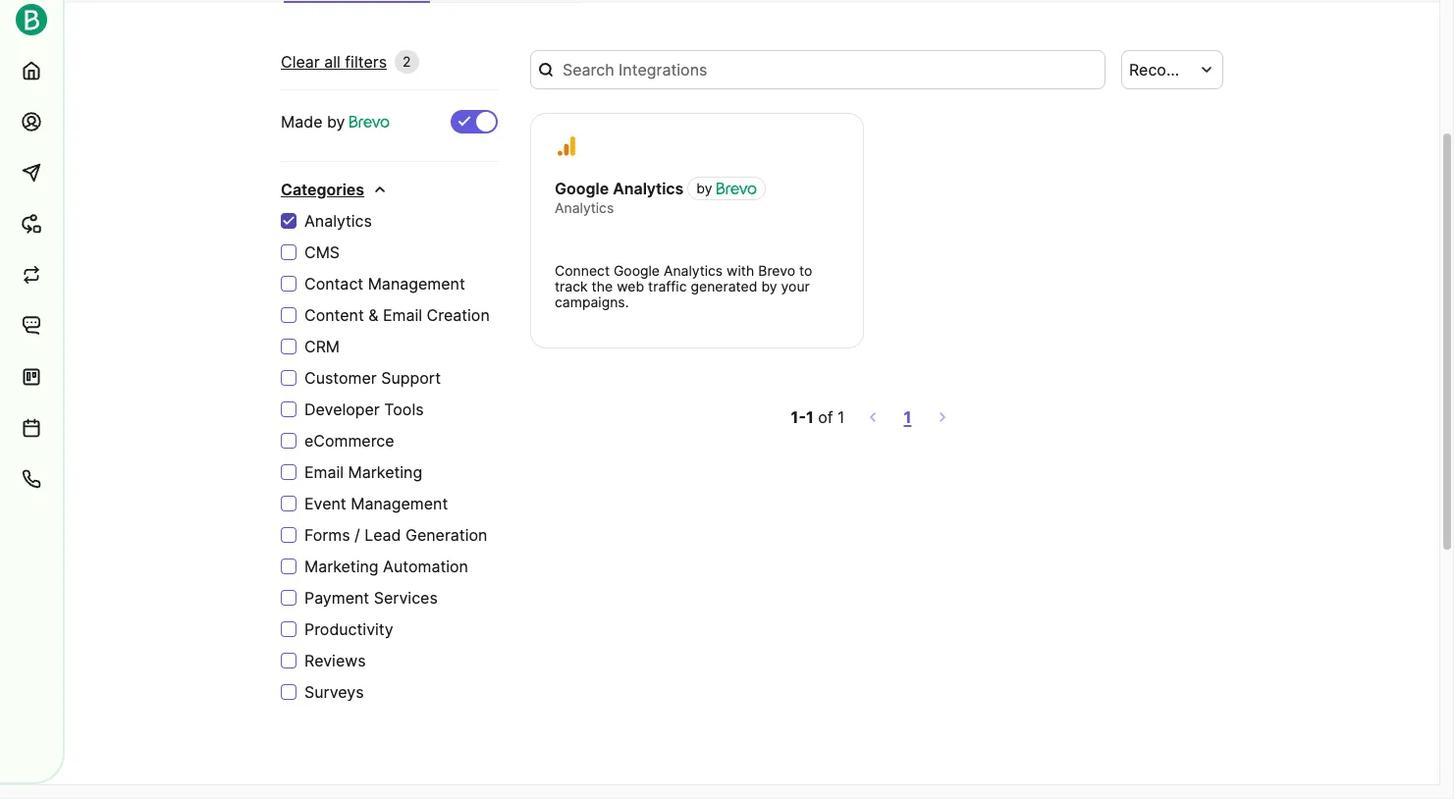 Task type: describe. For each thing, give the bounding box(es) containing it.
management for event management
[[351, 494, 448, 514]]

cms
[[305, 243, 340, 262]]

campaigns.
[[555, 294, 629, 310]]

clear
[[281, 52, 320, 72]]

payment services
[[305, 588, 438, 608]]

event
[[305, 494, 346, 514]]

generated
[[691, 278, 758, 295]]

tools
[[384, 400, 424, 419]]

marketing automation
[[305, 557, 468, 577]]

clear all filters
[[281, 52, 387, 72]]

1 vertical spatial marketing
[[305, 557, 379, 577]]

generation
[[406, 526, 488, 545]]

google analytics logo image
[[556, 136, 578, 157]]

1 vertical spatial email
[[305, 463, 344, 482]]

0 vertical spatial by
[[327, 112, 345, 132]]

recommended
[[1130, 60, 1241, 80]]

crm
[[305, 337, 340, 357]]

made
[[281, 112, 323, 132]]

productivity
[[305, 620, 393, 639]]

your
[[781, 278, 810, 295]]

management for contact management
[[368, 274, 465, 294]]

connect
[[555, 262, 610, 279]]

to
[[800, 262, 813, 279]]

ecommerce
[[305, 431, 394, 451]]

categories
[[281, 180, 365, 199]]

1 horizontal spatial email
[[383, 305, 422, 325]]

1 1 from the left
[[806, 408, 814, 427]]

developer tools
[[305, 400, 424, 419]]

email marketing
[[305, 463, 423, 482]]

Search Integrations search field
[[530, 50, 1106, 89]]

support
[[381, 368, 441, 388]]

connect google analytics with brevo to track the web traffic generated by your campaigns.
[[555, 262, 813, 310]]

traffic
[[648, 278, 687, 295]]

1 button
[[900, 404, 916, 431]]

event management
[[305, 494, 448, 514]]

lead
[[365, 526, 401, 545]]

contact management
[[305, 274, 465, 294]]

web
[[617, 278, 645, 295]]

all
[[324, 52, 341, 72]]

filters
[[345, 52, 387, 72]]

analytics inside connect google analytics with brevo to track the web traffic generated by your campaigns.
[[664, 262, 723, 279]]

developer
[[305, 400, 380, 419]]



Task type: locate. For each thing, give the bounding box(es) containing it.
1-1 of 1
[[791, 408, 845, 427]]

management up forms / lead generation on the left of page
[[351, 494, 448, 514]]

0 horizontal spatial google
[[555, 179, 609, 198]]

2 vertical spatial by
[[762, 278, 778, 295]]

content
[[305, 305, 364, 325]]

the
[[592, 278, 613, 295]]

services
[[374, 588, 438, 608]]

by inside connect google analytics with brevo to track the web traffic generated by your campaigns.
[[762, 278, 778, 295]]

0 horizontal spatial 1
[[806, 408, 814, 427]]

email up event
[[305, 463, 344, 482]]

1
[[806, 408, 814, 427], [838, 408, 845, 427], [904, 408, 912, 427]]

brevo
[[759, 262, 796, 279]]

/
[[355, 526, 360, 545]]

marketing up payment
[[305, 557, 379, 577]]

1 inside button
[[904, 408, 912, 427]]

2
[[403, 53, 411, 70]]

0 vertical spatial email
[[383, 305, 422, 325]]

3 1 from the left
[[904, 408, 912, 427]]

0 vertical spatial management
[[368, 274, 465, 294]]

categories link
[[281, 178, 388, 201]]

track
[[555, 278, 588, 295]]

1-
[[791, 408, 806, 427]]

surveys
[[305, 683, 364, 702]]

creation
[[427, 305, 490, 325]]

None checkbox
[[451, 110, 498, 134]]

0 horizontal spatial by
[[327, 112, 345, 132]]

by
[[327, 112, 345, 132], [697, 180, 713, 196], [762, 278, 778, 295]]

reviews
[[305, 651, 366, 671]]

management up content & email creation
[[368, 274, 465, 294]]

google right the
[[614, 262, 660, 279]]

marketing up event management
[[348, 463, 423, 482]]

&
[[369, 305, 379, 325]]

with
[[727, 262, 755, 279]]

google inside connect google analytics with brevo to track the web traffic generated by your campaigns.
[[614, 262, 660, 279]]

2 horizontal spatial by
[[762, 278, 778, 295]]

customer support
[[305, 368, 441, 388]]

by right google analytics
[[697, 180, 713, 196]]

tab list
[[284, 0, 581, 3]]

0 vertical spatial marketing
[[348, 463, 423, 482]]

0 horizontal spatial email
[[305, 463, 344, 482]]

content & email creation
[[305, 305, 490, 325]]

management
[[368, 274, 465, 294], [351, 494, 448, 514]]

0 vertical spatial google
[[555, 179, 609, 198]]

clear all filters link
[[281, 50, 387, 74]]

by left your
[[762, 278, 778, 295]]

1 vertical spatial google
[[614, 262, 660, 279]]

1 horizontal spatial by
[[697, 180, 713, 196]]

contact
[[305, 274, 364, 294]]

automation
[[383, 557, 468, 577]]

google analytics
[[555, 179, 684, 198]]

1 vertical spatial by
[[697, 180, 713, 196]]

1 horizontal spatial google
[[614, 262, 660, 279]]

customer
[[305, 368, 377, 388]]

forms / lead generation
[[305, 526, 488, 545]]

email
[[383, 305, 422, 325], [305, 463, 344, 482]]

payment
[[305, 588, 370, 608]]

forms
[[305, 526, 350, 545]]

2 1 from the left
[[838, 408, 845, 427]]

made by
[[281, 112, 350, 132]]

1 horizontal spatial 1
[[838, 408, 845, 427]]

analytics
[[613, 179, 684, 198], [555, 199, 614, 216], [305, 211, 372, 231], [664, 262, 723, 279]]

email right the &
[[383, 305, 422, 325]]

google
[[555, 179, 609, 198], [614, 262, 660, 279]]

1 vertical spatial management
[[351, 494, 448, 514]]

google down google analytics logo
[[555, 179, 609, 198]]

of
[[819, 408, 834, 427]]

recommended button
[[1122, 50, 1241, 89]]

by right "made"
[[327, 112, 345, 132]]

marketing
[[348, 463, 423, 482], [305, 557, 379, 577]]

2 horizontal spatial 1
[[904, 408, 912, 427]]



Task type: vqa. For each thing, say whether or not it's contained in the screenshot.
Google Analytics logo
yes



